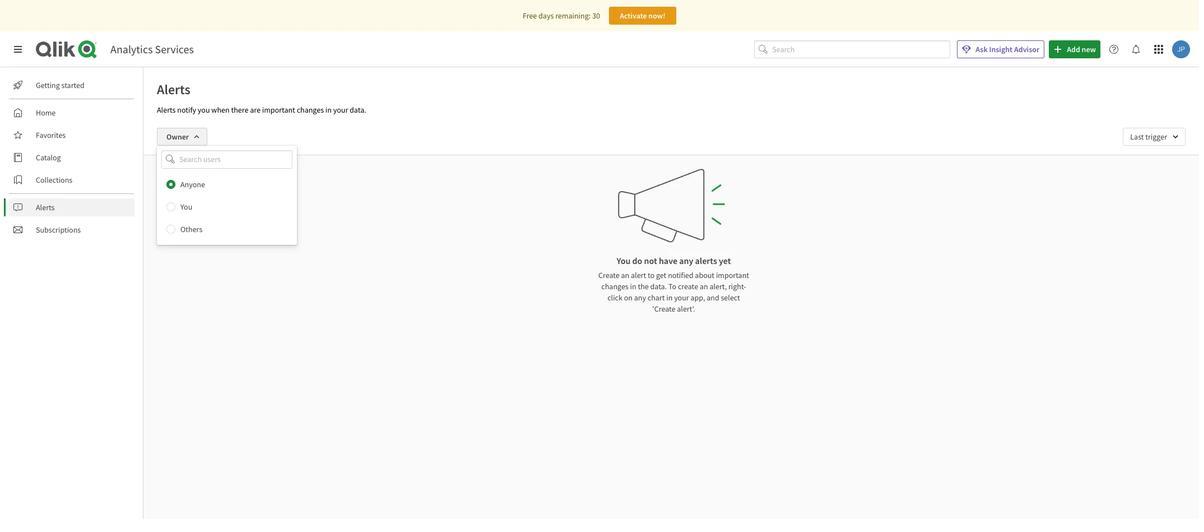 Task type: describe. For each thing, give the bounding box(es) containing it.
home link
[[9, 104, 135, 122]]

activate now! link
[[609, 7, 677, 25]]

app,
[[691, 293, 706, 303]]

advisor
[[1015, 44, 1040, 54]]

your inside you do not have any alerts yet create an alert to get notified about important changes in the data. to create an alert, right- click on any chart in your app, and select 'create alert'.
[[675, 293, 690, 303]]

1 horizontal spatial any
[[680, 255, 694, 266]]

Search users text field
[[177, 150, 279, 169]]

the
[[638, 281, 649, 292]]

getting started
[[36, 80, 85, 90]]

collections
[[36, 175, 72, 185]]

are
[[250, 105, 261, 115]]

0 horizontal spatial important
[[262, 105, 295, 115]]

alerts inside navigation pane element
[[36, 202, 55, 213]]

activate now!
[[620, 11, 666, 21]]

insight
[[990, 44, 1013, 54]]

alerts notify you when there are important changes in your data.
[[157, 105, 367, 115]]

favorites link
[[9, 126, 135, 144]]

changes inside you do not have any alerts yet create an alert to get notified about important changes in the data. to create an alert, right- click on any chart in your app, and select 'create alert'.
[[602, 281, 629, 292]]

searchbar element
[[755, 40, 951, 58]]

0 vertical spatial your
[[333, 105, 348, 115]]

days
[[539, 11, 554, 21]]

home
[[36, 108, 56, 118]]

new
[[1083, 44, 1097, 54]]

about
[[696, 270, 715, 280]]

others
[[181, 224, 203, 234]]

1 horizontal spatial in
[[631, 281, 637, 292]]

ask insight advisor
[[976, 44, 1040, 54]]

0 vertical spatial alerts
[[157, 81, 191, 98]]

analytics
[[110, 42, 153, 56]]

catalog link
[[9, 149, 135, 167]]

now!
[[649, 11, 666, 21]]

create
[[599, 270, 620, 280]]

you
[[198, 105, 210, 115]]

2 vertical spatial in
[[667, 293, 673, 303]]

started
[[61, 80, 85, 90]]

1 horizontal spatial an
[[700, 281, 709, 292]]

there
[[231, 105, 249, 115]]

yet
[[719, 255, 732, 266]]

1 vertical spatial alerts
[[157, 105, 176, 115]]

getting
[[36, 80, 60, 90]]

you for you do not have any alerts yet create an alert to get notified about important changes in the data. to create an alert, right- click on any chart in your app, and select 'create alert'.
[[617, 255, 631, 266]]

alert,
[[710, 281, 727, 292]]

you do not have any alerts yet create an alert to get notified about important changes in the data. to create an alert, right- click on any chart in your app, and select 'create alert'.
[[599, 255, 750, 314]]

get
[[657, 270, 667, 280]]

owner option group
[[157, 173, 297, 240]]

anyone
[[181, 179, 205, 189]]

notify
[[177, 105, 196, 115]]

alert
[[631, 270, 647, 280]]

to
[[669, 281, 677, 292]]

last
[[1131, 132, 1145, 142]]

Search text field
[[773, 40, 951, 58]]



Task type: vqa. For each thing, say whether or not it's contained in the screenshot.
list box
no



Task type: locate. For each thing, give the bounding box(es) containing it.
add new button
[[1050, 40, 1101, 58]]

and
[[707, 293, 720, 303]]

1 vertical spatial changes
[[602, 281, 629, 292]]

0 vertical spatial you
[[181, 202, 192, 212]]

30
[[593, 11, 601, 21]]

any down "the"
[[635, 293, 647, 303]]

alerts link
[[9, 199, 135, 216]]

not
[[645, 255, 658, 266]]

catalog
[[36, 153, 61, 163]]

1 horizontal spatial your
[[675, 293, 690, 303]]

important up the right-
[[717, 270, 750, 280]]

changes right 'are'
[[297, 105, 324, 115]]

owner
[[167, 132, 189, 142]]

getting started link
[[9, 76, 135, 94]]

do
[[633, 255, 643, 266]]

2 vertical spatial alerts
[[36, 202, 55, 213]]

add new
[[1068, 44, 1097, 54]]

important right 'are'
[[262, 105, 295, 115]]

1 vertical spatial important
[[717, 270, 750, 280]]

notified
[[668, 270, 694, 280]]

ask insight advisor button
[[958, 40, 1045, 58]]

you up 'others'
[[181, 202, 192, 212]]

0 vertical spatial data.
[[350, 105, 367, 115]]

an left alert
[[622, 270, 630, 280]]

data.
[[350, 105, 367, 115], [651, 281, 667, 292]]

important inside you do not have any alerts yet create an alert to get notified about important changes in the data. to create an alert, right- click on any chart in your app, and select 'create alert'.
[[717, 270, 750, 280]]

1 horizontal spatial you
[[617, 255, 631, 266]]

services
[[155, 42, 194, 56]]

favorites
[[36, 130, 66, 140]]

to
[[648, 270, 655, 280]]

analytics services
[[110, 42, 194, 56]]

you
[[181, 202, 192, 212], [617, 255, 631, 266]]

1 vertical spatial an
[[700, 281, 709, 292]]

2 horizontal spatial in
[[667, 293, 673, 303]]

filters region
[[144, 119, 1200, 245]]

right-
[[729, 281, 747, 292]]

alerts
[[696, 255, 718, 266]]

select
[[721, 293, 741, 303]]

data. inside you do not have any alerts yet create an alert to get notified about important changes in the data. to create an alert, right- click on any chart in your app, and select 'create alert'.
[[651, 281, 667, 292]]

you left do
[[617, 255, 631, 266]]

free
[[523, 11, 537, 21]]

alerts up subscriptions
[[36, 202, 55, 213]]

0 vertical spatial any
[[680, 255, 694, 266]]

0 horizontal spatial you
[[181, 202, 192, 212]]

0 horizontal spatial any
[[635, 293, 647, 303]]

owner button
[[157, 128, 208, 146]]

an
[[622, 270, 630, 280], [700, 281, 709, 292]]

create
[[678, 281, 699, 292]]

you inside owner option group
[[181, 202, 192, 212]]

important
[[262, 105, 295, 115], [717, 270, 750, 280]]

changes up click
[[602, 281, 629, 292]]

free days remaining: 30
[[523, 11, 601, 21]]

0 horizontal spatial data.
[[350, 105, 367, 115]]

trigger
[[1146, 132, 1168, 142]]

you for you
[[181, 202, 192, 212]]

any up 'notified'
[[680, 255, 694, 266]]

1 vertical spatial in
[[631, 281, 637, 292]]

0 horizontal spatial your
[[333, 105, 348, 115]]

1 horizontal spatial data.
[[651, 281, 667, 292]]

an down about
[[700, 281, 709, 292]]

0 horizontal spatial in
[[326, 105, 332, 115]]

last trigger
[[1131, 132, 1168, 142]]

0 vertical spatial changes
[[297, 105, 324, 115]]

collections link
[[9, 171, 135, 189]]

remaining:
[[556, 11, 591, 21]]

analytics services element
[[110, 42, 194, 56]]

james peterson image
[[1173, 40, 1191, 58]]

0 horizontal spatial an
[[622, 270, 630, 280]]

subscriptions link
[[9, 221, 135, 239]]

changes
[[297, 105, 324, 115], [602, 281, 629, 292]]

1 vertical spatial you
[[617, 255, 631, 266]]

close sidebar menu image
[[13, 45, 22, 54]]

0 vertical spatial in
[[326, 105, 332, 115]]

you inside you do not have any alerts yet create an alert to get notified about important changes in the data. to create an alert, right- click on any chart in your app, and select 'create alert'.
[[617, 255, 631, 266]]

Last trigger field
[[1124, 128, 1187, 146]]

0 vertical spatial important
[[262, 105, 295, 115]]

navigation pane element
[[0, 72, 143, 243]]

on
[[624, 293, 633, 303]]

1 vertical spatial your
[[675, 293, 690, 303]]

alerts up notify
[[157, 81, 191, 98]]

None field
[[157, 150, 297, 169]]

activate
[[620, 11, 647, 21]]

any
[[680, 255, 694, 266], [635, 293, 647, 303]]

in
[[326, 105, 332, 115], [631, 281, 637, 292], [667, 293, 673, 303]]

'create
[[653, 304, 676, 314]]

ask
[[976, 44, 988, 54]]

add
[[1068, 44, 1081, 54]]

1 horizontal spatial changes
[[602, 281, 629, 292]]

your
[[333, 105, 348, 115], [675, 293, 690, 303]]

alert'.
[[678, 304, 696, 314]]

click
[[608, 293, 623, 303]]

1 vertical spatial any
[[635, 293, 647, 303]]

0 horizontal spatial changes
[[297, 105, 324, 115]]

1 horizontal spatial important
[[717, 270, 750, 280]]

chart
[[648, 293, 665, 303]]

1 vertical spatial data.
[[651, 281, 667, 292]]

0 vertical spatial an
[[622, 270, 630, 280]]

have
[[659, 255, 678, 266]]

when
[[212, 105, 230, 115]]

subscriptions
[[36, 225, 81, 235]]

alerts left notify
[[157, 105, 176, 115]]

alerts
[[157, 81, 191, 98], [157, 105, 176, 115], [36, 202, 55, 213]]



